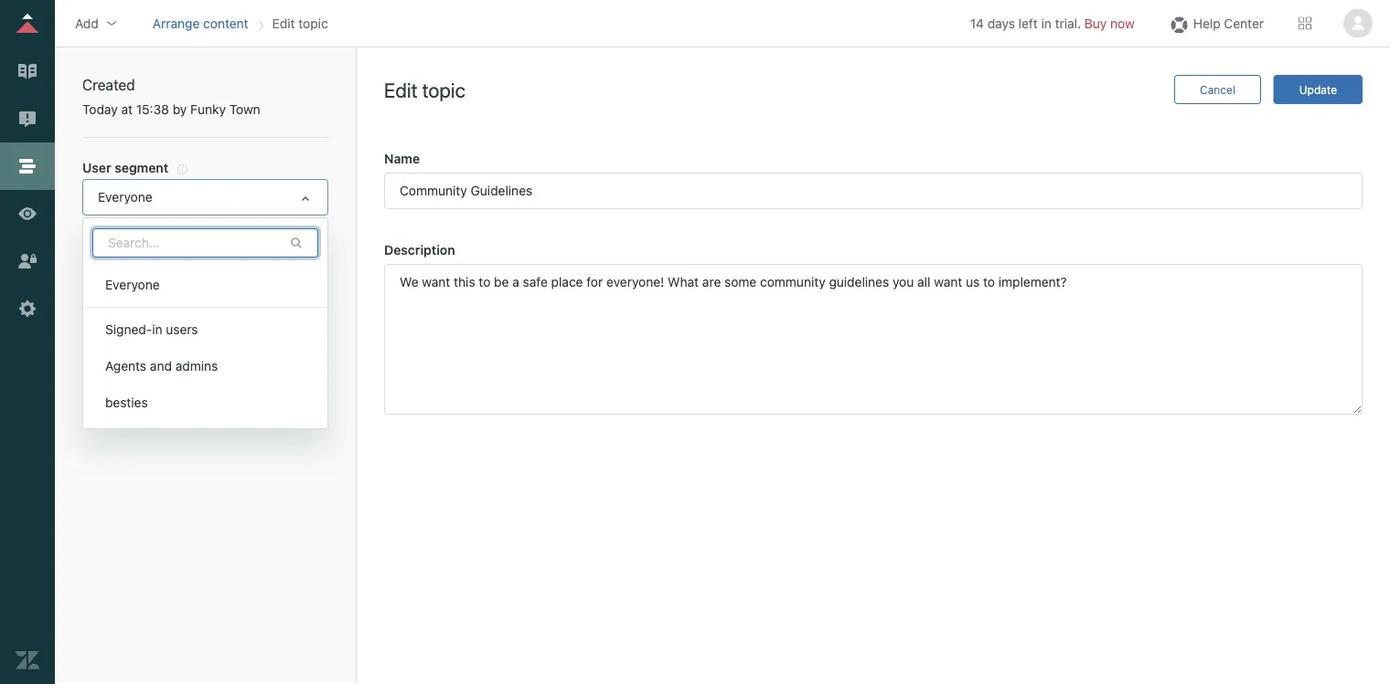 Task type: locate. For each thing, give the bounding box(es) containing it.
edit topic right the content
[[272, 16, 328, 31]]

0 vertical spatial everyone
[[98, 190, 152, 205]]

arrange
[[153, 16, 200, 31]]

in right left
[[1041, 16, 1052, 31]]

1 vertical spatial everyone
[[105, 277, 160, 293]]

segment
[[115, 160, 168, 175]]

Name text field
[[384, 173, 1363, 209]]

buy
[[1084, 16, 1107, 31]]

everyone up can
[[105, 277, 160, 293]]

1 horizontal spatial edit topic
[[384, 78, 465, 101]]

name
[[384, 151, 420, 166]]

edit topic
[[272, 16, 328, 31], [384, 78, 465, 101]]

edit topic up name
[[384, 78, 465, 101]]

edit inside navigation
[[272, 16, 295, 31]]

edit right the content
[[272, 16, 295, 31]]

created today at 15:38 by funky town
[[82, 76, 260, 117]]

trial.
[[1055, 16, 1081, 31]]

0 vertical spatial edit topic
[[272, 16, 328, 31]]

0 horizontal spatial in
[[152, 322, 162, 337]]

town
[[229, 102, 260, 117]]

1 horizontal spatial edit
[[384, 78, 418, 101]]

and
[[150, 359, 172, 374]]

1 vertical spatial in
[[152, 322, 162, 337]]

1 vertical spatial edit
[[384, 78, 418, 101]]

now
[[1110, 16, 1135, 31]]

0 horizontal spatial topic
[[298, 16, 328, 31]]

in
[[1041, 16, 1052, 31], [152, 322, 162, 337]]

Description text field
[[384, 264, 1363, 415]]

who
[[82, 296, 110, 311]]

manage
[[82, 235, 129, 250]]

manage articles image
[[16, 59, 39, 83]]

edit
[[272, 16, 295, 31], [384, 78, 418, 101]]

everyone
[[98, 190, 152, 205], [105, 277, 160, 293]]

arrange content image
[[16, 155, 39, 178]]

arrange content
[[153, 16, 248, 31]]

everyone inside everyone button
[[98, 190, 152, 205]]

add
[[75, 16, 99, 31]]

0 horizontal spatial edit
[[272, 16, 295, 31]]

at
[[121, 102, 133, 117]]

everyone inside the everyone menu item
[[105, 277, 160, 293]]

in left 'users'
[[152, 322, 162, 337]]

cancel
[[1200, 83, 1235, 96]]

agents and admins menu item
[[83, 348, 327, 385]]

signed-
[[105, 322, 152, 337]]

moderate content image
[[16, 107, 39, 131]]

besties menu item
[[83, 385, 327, 421]]

manage my user segments link
[[82, 235, 241, 250]]

user permissions image
[[16, 250, 39, 273]]

1 vertical spatial topic
[[422, 78, 465, 101]]

cancel link
[[1174, 75, 1261, 104]]

14
[[970, 16, 984, 31]]

manage
[[139, 296, 188, 311]]

center
[[1224, 16, 1264, 31]]

admins
[[175, 359, 218, 374]]

1 horizontal spatial topic
[[422, 78, 465, 101]]

left
[[1018, 16, 1038, 31]]

days
[[987, 16, 1015, 31]]

topic
[[298, 16, 328, 31], [422, 78, 465, 101]]

None submit
[[1274, 75, 1363, 104]]

0 vertical spatial edit
[[272, 16, 295, 31]]

everyone down user segment
[[98, 190, 152, 205]]

navigation containing arrange content
[[149, 10, 332, 37]]

help center button
[[1162, 10, 1269, 37]]

zendesk image
[[16, 649, 39, 673]]

posts?
[[191, 296, 232, 311]]

0 vertical spatial topic
[[298, 16, 328, 31]]

users
[[166, 322, 198, 337]]

navigation
[[149, 10, 332, 37]]

edit up name
[[384, 78, 418, 101]]

1 horizontal spatial in
[[1041, 16, 1052, 31]]



Task type: vqa. For each thing, say whether or not it's contained in the screenshot.
the bottommost Edit
yes



Task type: describe. For each thing, give the bounding box(es) containing it.
everyone button
[[82, 179, 328, 216]]

manage my user segments
[[82, 235, 241, 250]]

in inside menu item
[[152, 322, 162, 337]]

everyone for the everyone menu item
[[105, 277, 160, 293]]

Search... search field
[[92, 228, 318, 258]]

15:38
[[136, 102, 169, 117]]

user segment
[[82, 160, 168, 175]]

customize design image
[[16, 202, 39, 226]]

signed-in users
[[105, 322, 198, 337]]

agents
[[105, 359, 146, 374]]

funky
[[190, 102, 226, 117]]

settings image
[[16, 297, 39, 321]]

0 horizontal spatial edit topic
[[272, 16, 328, 31]]

content
[[203, 16, 248, 31]]

today
[[82, 102, 118, 117]]

besties
[[105, 395, 148, 410]]

0 vertical spatial in
[[1041, 16, 1052, 31]]

zendesk products image
[[1299, 17, 1311, 30]]

help
[[1193, 16, 1220, 31]]

everyone for everyone button
[[98, 190, 152, 205]]

agents and admins
[[105, 359, 218, 374]]

arrange content link
[[153, 16, 248, 31]]

signed-in users menu item
[[83, 312, 327, 348]]

help center
[[1193, 16, 1264, 31]]

add button
[[70, 10, 124, 37]]

everyone menu item
[[83, 267, 327, 303]]

user
[[154, 235, 180, 250]]

created
[[82, 76, 135, 94]]

14 days left in trial. buy now
[[970, 16, 1135, 31]]

by
[[173, 102, 187, 117]]

can
[[114, 296, 136, 311]]

description
[[384, 243, 455, 258]]

user
[[82, 160, 111, 175]]

who can manage posts?
[[82, 296, 232, 311]]

my
[[133, 235, 150, 250]]

1 vertical spatial edit topic
[[384, 78, 465, 101]]

segments
[[183, 235, 241, 250]]



